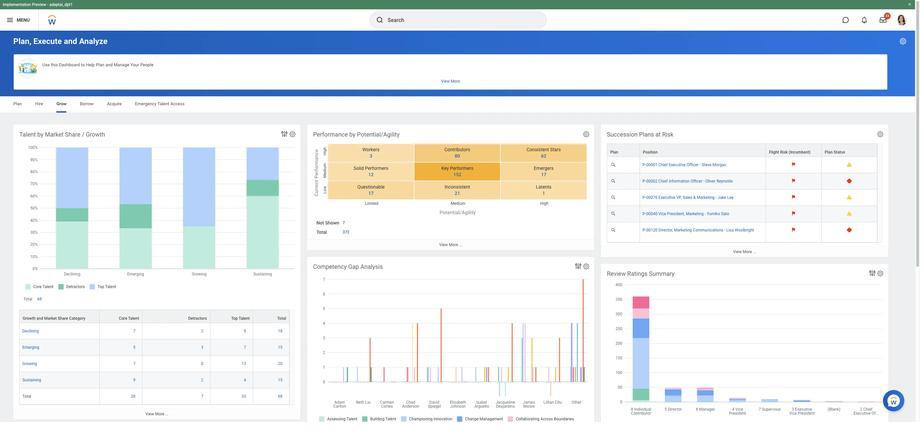 Task type: locate. For each thing, give the bounding box(es) containing it.
0 horizontal spatial by
[[37, 131, 43, 138]]

2 15 button from the top
[[278, 378, 284, 383]]

1 horizontal spatial 17 button
[[537, 172, 548, 178]]

1 horizontal spatial medium
[[451, 202, 466, 206]]

- left yumiko
[[705, 212, 706, 217]]

3 button down workers
[[366, 153, 374, 159]]

2 button
[[201, 329, 204, 334], [201, 378, 204, 383]]

view more ... inside the performance by potential/agility element
[[439, 243, 462, 248]]

total down sustaining
[[22, 395, 31, 399]]

director,
[[659, 228, 673, 233]]

0 vertical spatial chief
[[659, 163, 668, 168]]

plan down the succession
[[611, 150, 619, 155]]

7 for 7 button below core talent
[[133, 329, 136, 334]]

questionable 17
[[358, 185, 385, 196]]

sales
[[683, 196, 693, 200]]

1 vertical spatial 9
[[133, 378, 136, 383]]

15 down 20 button
[[278, 378, 283, 383]]

emerging link
[[22, 344, 39, 350]]

potential/agility up workers
[[357, 131, 400, 138]]

7 up 372
[[343, 221, 345, 226]]

notifications large image
[[861, 17, 868, 23]]

- left oliver
[[704, 179, 705, 184]]

p- down position
[[643, 163, 647, 168]]

...
[[459, 243, 462, 248], [753, 250, 757, 255], [165, 412, 168, 417]]

1 chief from the top
[[659, 163, 668, 168]]

and inside popup button
[[37, 317, 43, 321]]

1 horizontal spatial 33
[[886, 14, 890, 18]]

1 vertical spatial 17
[[369, 191, 374, 196]]

plan inside button
[[96, 62, 104, 67]]

0 horizontal spatial 17 button
[[365, 191, 375, 197]]

1 15 from the top
[[278, 346, 283, 350]]

p- down 00002
[[643, 196, 647, 200]]

1 horizontal spatial 3
[[370, 154, 372, 159]]

marketing up p-00120 director, marketing communications - lisa woolbright link
[[686, 212, 704, 217]]

1 horizontal spatial configure and view chart data image
[[575, 263, 583, 271]]

2 15 from the top
[[278, 378, 283, 383]]

talent for core
[[128, 317, 139, 321]]

1 horizontal spatial 3 button
[[366, 153, 374, 159]]

17 inside emergers 17
[[541, 172, 547, 178]]

1 vertical spatial 9 button
[[133, 378, 137, 383]]

performers up 152 at top
[[450, 166, 474, 171]]

total up declining link
[[23, 297, 32, 302]]

1 2 from the top
[[201, 329, 203, 334]]

1 vertical spatial 17 button
[[365, 191, 375, 197]]

view for succession plans at risk
[[734, 250, 742, 255]]

2 button down detractors
[[201, 329, 204, 334]]

2 down detractors
[[201, 329, 203, 334]]

1 horizontal spatial potential/agility
[[440, 210, 476, 216]]

share left category
[[58, 317, 68, 321]]

talent right core
[[128, 317, 139, 321]]

marketing right &
[[697, 196, 715, 200]]

- left lisa
[[725, 228, 726, 233]]

1 horizontal spatial 33 button
[[876, 13, 891, 27]]

emergers
[[534, 166, 554, 171]]

7 down core talent
[[133, 329, 136, 334]]

2 chief from the top
[[659, 179, 668, 184]]

and left manage
[[105, 62, 113, 67]]

2 2 from the top
[[201, 378, 203, 383]]

0 horizontal spatial growth
[[23, 317, 36, 321]]

0 vertical spatial market
[[45, 131, 64, 138]]

17 button for questionable 17
[[365, 191, 375, 197]]

28
[[131, 395, 136, 399]]

33 inside talent by market share / growth element
[[242, 395, 246, 399]]

1 vertical spatial 3
[[201, 346, 203, 350]]

p- for 00001
[[643, 163, 647, 168]]

1 vertical spatial high
[[541, 202, 549, 206]]

0 horizontal spatial view
[[145, 412, 154, 417]]

officer for executive
[[687, 163, 699, 168]]

2 performers from the left
[[450, 166, 474, 171]]

p- for 00040
[[643, 212, 647, 217]]

3 down workers
[[370, 154, 372, 159]]

1 15 button from the top
[[278, 345, 284, 351]]

17 button down questionable
[[365, 191, 375, 197]]

0 horizontal spatial 17
[[369, 191, 374, 196]]

33 button inside "menu" banner
[[876, 13, 891, 27]]

1 p- from the top
[[643, 163, 647, 168]]

1 horizontal spatial view more ... link
[[307, 240, 595, 251]]

officer inside 'link'
[[691, 179, 703, 184]]

0 vertical spatial more
[[449, 243, 458, 248]]

1 2 button from the top
[[201, 329, 204, 334]]

executive up information
[[669, 163, 686, 168]]

talent left access
[[158, 101, 169, 106]]

1 by from the left
[[37, 131, 43, 138]]

7 button up 13 button
[[244, 345, 247, 351]]

high right current performance
[[323, 147, 327, 156]]

0 vertical spatial 33
[[886, 14, 890, 18]]

2 horizontal spatial view
[[734, 250, 742, 255]]

succession plans at risk
[[607, 131, 674, 138]]

tab list
[[7, 97, 909, 113]]

1 horizontal spatial more
[[449, 243, 458, 248]]

68 button down 20 button
[[278, 394, 284, 400]]

total inside the performance by potential/agility element
[[317, 230, 327, 235]]

- inside "menu" banner
[[47, 2, 48, 7]]

9 button
[[244, 329, 247, 334], [133, 378, 137, 383]]

0 horizontal spatial 3
[[201, 346, 203, 350]]

p-00120 director, marketing communications - lisa woolbright link
[[643, 227, 754, 233]]

9 up 28 button
[[133, 378, 136, 383]]

view
[[439, 243, 448, 248], [734, 250, 742, 255], [145, 412, 154, 417]]

0 horizontal spatial more
[[155, 412, 164, 417]]

2 horizontal spatial ...
[[753, 250, 757, 255]]

and left the analyze
[[64, 37, 77, 46]]

more inside succession plans at risk element
[[743, 250, 752, 255]]

15 button up 20
[[278, 345, 284, 351]]

1 horizontal spatial ...
[[459, 243, 462, 248]]

share for /
[[65, 131, 80, 138]]

p-00001 chief executive officer - steve morgan link
[[643, 162, 727, 168]]

0 horizontal spatial risk
[[663, 131, 674, 138]]

0 vertical spatial 68 button
[[37, 297, 43, 302]]

p-00002 chief information officer - oliver reynolds row
[[607, 174, 878, 190]]

1 vertical spatial potential/agility
[[440, 210, 476, 216]]

68 button up growth and market share category
[[37, 297, 43, 302]]

access
[[170, 101, 185, 106]]

0 vertical spatial 9
[[244, 329, 246, 334]]

plan status button
[[822, 144, 877, 157]]

33 down the 4
[[242, 395, 246, 399]]

1 vertical spatial 33 button
[[242, 394, 247, 400]]

performers up 12 on the left
[[365, 166, 389, 171]]

0 horizontal spatial medium
[[323, 164, 327, 178]]

performance by potential/agility
[[313, 131, 400, 138]]

current performance
[[314, 150, 320, 197]]

33 inside "menu" banner
[[886, 14, 890, 18]]

3 button up 0
[[201, 345, 204, 351]]

0 horizontal spatial high
[[323, 147, 327, 156]]

market left '/'
[[45, 131, 64, 138]]

7 down "0" button
[[201, 395, 203, 399]]

sustaining
[[22, 378, 41, 383]]

5
[[133, 346, 136, 350]]

0 vertical spatial growth
[[86, 131, 105, 138]]

33 button down the 4
[[242, 394, 247, 400]]

category
[[69, 317, 85, 321]]

0 horizontal spatial 9 button
[[133, 378, 137, 383]]

15 button down 20 button
[[278, 378, 284, 383]]

view more ... for performance by potential/agility
[[439, 243, 462, 248]]

2 vertical spatial marketing
[[674, 228, 692, 233]]

2 vertical spatial and
[[37, 317, 43, 321]]

implementation preview -   adeptai_dpt1
[[3, 2, 73, 7]]

3 p- from the top
[[643, 196, 647, 200]]

risk right flight
[[780, 150, 788, 155]]

p-00040 vice president, marketing - yumiko sato row
[[607, 206, 878, 223]]

1 horizontal spatial view
[[439, 243, 448, 248]]

market left category
[[44, 317, 57, 321]]

view inside talent by market share / growth element
[[145, 412, 154, 417]]

talent inside tab list
[[158, 101, 169, 106]]

limited
[[365, 202, 378, 206]]

7 down 5 button
[[133, 362, 136, 367]]

0 horizontal spatial 3 button
[[201, 345, 204, 351]]

0 vertical spatial ...
[[459, 243, 462, 248]]

2 horizontal spatial view more ...
[[734, 250, 757, 255]]

1 vertical spatial configure and view chart data image
[[575, 263, 583, 271]]

high
[[323, 147, 327, 156], [541, 202, 549, 206]]

- inside 'link'
[[704, 179, 705, 184]]

0 horizontal spatial and
[[37, 317, 43, 321]]

share inside the growth and market share category popup button
[[58, 317, 68, 321]]

1 vertical spatial officer
[[691, 179, 703, 184]]

0 horizontal spatial 33
[[242, 395, 246, 399]]

total up 18 button
[[277, 317, 286, 321]]

1 horizontal spatial 68 button
[[278, 394, 284, 400]]

performers for 12
[[365, 166, 389, 171]]

detractors
[[188, 317, 207, 321]]

and inside button
[[105, 62, 113, 67]]

0 vertical spatial view more ...
[[439, 243, 462, 248]]

view inside succession plans at risk element
[[734, 250, 742, 255]]

1 vertical spatial and
[[105, 62, 113, 67]]

risk right "at"
[[663, 131, 674, 138]]

68 up growth and market share category
[[37, 297, 42, 302]]

total
[[317, 230, 327, 235], [23, 297, 32, 302], [277, 317, 286, 321], [22, 395, 31, 399]]

p- down 00040
[[643, 228, 647, 233]]

- right preview
[[47, 2, 48, 7]]

2 vertical spatial view more ...
[[145, 412, 168, 417]]

1 vertical spatial market
[[44, 317, 57, 321]]

0 vertical spatial marketing
[[697, 196, 715, 200]]

20
[[278, 362, 283, 367]]

inconsistent 21
[[445, 185, 470, 196]]

0 vertical spatial 2 button
[[201, 329, 204, 334]]

0 vertical spatial configure and view chart data image
[[281, 130, 289, 138]]

0 horizontal spatial performers
[[365, 166, 389, 171]]

emerging
[[22, 346, 39, 350]]

68 down 20 button
[[278, 395, 283, 399]]

by for market
[[37, 131, 43, 138]]

33 button left profile logan mcneil icon
[[876, 13, 891, 27]]

372
[[343, 230, 350, 235]]

2 for 4
[[201, 378, 203, 383]]

growth inside popup button
[[23, 317, 36, 321]]

performance by potential/agility element
[[307, 125, 595, 251]]

chief inside 'link'
[[659, 179, 668, 184]]

9 button down "top talent"
[[244, 329, 247, 334]]

4 button
[[244, 378, 247, 383]]

inconsistent
[[445, 185, 470, 190]]

0 vertical spatial view
[[439, 243, 448, 248]]

performers inside key performers 152
[[450, 166, 474, 171]]

1 vertical spatial risk
[[780, 150, 788, 155]]

1 horizontal spatial view more ...
[[439, 243, 462, 248]]

0 button
[[201, 362, 204, 367]]

talent for top
[[239, 317, 250, 321]]

tab list containing plan
[[7, 97, 909, 113]]

15 for 4
[[278, 378, 283, 383]]

2 vertical spatial view
[[145, 412, 154, 417]]

p- left vice
[[643, 212, 647, 217]]

executive left 'vp,'
[[659, 196, 676, 200]]

... inside talent by market share / growth element
[[165, 412, 168, 417]]

1 vertical spatial medium
[[451, 202, 466, 206]]

not shown 7
[[317, 221, 345, 226]]

- left steve
[[700, 163, 701, 168]]

00002
[[647, 179, 658, 184]]

p- inside 'link'
[[643, 179, 647, 184]]

2 button down "0" button
[[201, 378, 204, 383]]

workers 3
[[363, 147, 380, 159]]

configure and view chart data image for talent by market share / growth
[[281, 130, 289, 138]]

7
[[343, 221, 345, 226], [133, 329, 136, 334], [244, 346, 246, 350], [133, 362, 136, 367], [201, 395, 203, 399]]

0 vertical spatial medium
[[323, 164, 327, 178]]

2 p- from the top
[[643, 179, 647, 184]]

p-00001 chief executive officer - steve morgan
[[643, 163, 727, 168]]

core talent button
[[100, 311, 142, 323]]

view more ...
[[439, 243, 462, 248], [734, 250, 757, 255], [145, 412, 168, 417]]

configure and view chart data image
[[869, 270, 877, 278]]

15 down 18 button
[[278, 346, 283, 350]]

0 vertical spatial high
[[323, 147, 327, 156]]

2 vertical spatial ...
[[165, 412, 168, 417]]

0 vertical spatial officer
[[687, 163, 699, 168]]

risk
[[663, 131, 674, 138], [780, 150, 788, 155]]

4 p- from the top
[[643, 212, 647, 217]]

1 horizontal spatial 68
[[278, 395, 283, 399]]

plan left hire
[[13, 101, 22, 106]]

7 inside not shown 7
[[343, 221, 345, 226]]

33 left profile logan mcneil icon
[[886, 14, 890, 18]]

adeptai_dpt1
[[49, 2, 73, 7]]

1 horizontal spatial by
[[349, 131, 356, 138]]

0 horizontal spatial ...
[[165, 412, 168, 417]]

(incumbent)
[[789, 150, 811, 155]]

1 horizontal spatial 17
[[541, 172, 547, 178]]

workers
[[363, 147, 380, 153]]

contributors 80
[[445, 147, 471, 159]]

more inside the performance by potential/agility element
[[449, 243, 458, 248]]

view more ... for succession plans at risk
[[734, 250, 757, 255]]

steve
[[702, 163, 712, 168]]

use
[[42, 62, 50, 67]]

configure and view chart data image left configure talent by market share / growth icon
[[281, 130, 289, 138]]

chief
[[659, 163, 668, 168], [659, 179, 668, 184]]

view for performance by potential/agility
[[439, 243, 448, 248]]

view inside the performance by potential/agility element
[[439, 243, 448, 248]]

growth up declining link
[[23, 317, 36, 321]]

p-
[[643, 163, 647, 168], [643, 179, 647, 184], [643, 196, 647, 200], [643, 212, 647, 217], [643, 228, 647, 233]]

- for p-00040 vice president, marketing - yumiko sato
[[705, 212, 706, 217]]

p-00076 executive vp, sales & marketing - jake lee row
[[607, 190, 878, 206]]

close environment banner image
[[908, 2, 912, 6]]

inbox large image
[[880, 17, 887, 23]]

configure and view chart data image inside talent by market share / growth element
[[281, 130, 289, 138]]

1 vertical spatial 33
[[242, 395, 246, 399]]

9 button up 28 button
[[133, 378, 137, 383]]

more inside talent by market share / growth element
[[155, 412, 164, 417]]

more for succession plans at risk
[[743, 250, 752, 255]]

3 up 0
[[201, 346, 203, 350]]

justify image
[[6, 16, 14, 24]]

15 for 7
[[278, 346, 283, 350]]

... inside the performance by potential/agility element
[[459, 243, 462, 248]]

68 button
[[37, 297, 43, 302], [278, 394, 284, 400]]

configure and view chart data image
[[281, 130, 289, 138], [575, 263, 583, 271]]

plan right "help" in the left top of the page
[[96, 62, 104, 67]]

1 horizontal spatial performers
[[450, 166, 474, 171]]

15 button for 7
[[278, 345, 284, 351]]

officer left oliver
[[691, 179, 703, 184]]

chief right 00002
[[659, 179, 668, 184]]

detractors button
[[143, 311, 210, 323]]

acquire
[[107, 101, 122, 106]]

total for 372
[[317, 230, 327, 235]]

competency gap analysis
[[313, 264, 383, 271]]

62 button
[[537, 153, 548, 159]]

use this dashboard to help plan and manage your people button
[[14, 54, 888, 90]]

2 down "0" button
[[201, 378, 203, 383]]

1 vertical spatial growth
[[23, 317, 36, 321]]

7 up 13 button
[[244, 346, 246, 350]]

market inside popup button
[[44, 317, 57, 321]]

- for p-00002 chief information officer - oliver reynolds
[[704, 179, 705, 184]]

growth
[[86, 131, 105, 138], [23, 317, 36, 321]]

... for talent by market share / growth
[[165, 412, 168, 417]]

0 horizontal spatial 68
[[37, 297, 42, 302]]

by for potential/agility
[[349, 131, 356, 138]]

marketing down p-00040 vice president, marketing - yumiko sato
[[674, 228, 692, 233]]

0 vertical spatial 15 button
[[278, 345, 284, 351]]

0 vertical spatial and
[[64, 37, 77, 46]]

0 vertical spatial 3
[[370, 154, 372, 159]]

questionable
[[358, 185, 385, 190]]

top talent button
[[210, 311, 253, 323]]

potential/agility down 21 button
[[440, 210, 476, 216]]

9 down "top talent"
[[244, 329, 246, 334]]

growth right '/'
[[86, 131, 105, 138]]

share left '/'
[[65, 131, 80, 138]]

talent right top
[[239, 317, 250, 321]]

7 button down "0" button
[[201, 394, 204, 400]]

medium down 21
[[451, 202, 466, 206]]

configure performance by potential/agility image
[[583, 131, 590, 138]]

7 button down core talent
[[133, 329, 137, 334]]

1 vertical spatial 2 button
[[201, 378, 204, 383]]

plan, execute and analyze
[[13, 37, 108, 46]]

21
[[455, 191, 460, 196]]

stars
[[550, 147, 561, 153]]

and up declining link
[[37, 317, 43, 321]]

1 vertical spatial share
[[58, 317, 68, 321]]

low
[[323, 187, 327, 194]]

total down not
[[317, 230, 327, 235]]

top
[[231, 317, 238, 321]]

15 button for 4
[[278, 378, 284, 383]]

medium for high
[[323, 164, 327, 178]]

view more ... inside talent by market share / growth element
[[145, 412, 168, 417]]

2 horizontal spatial view more ... link
[[601, 247, 889, 258]]

13 button
[[242, 362, 247, 367]]

1 performers from the left
[[365, 166, 389, 171]]

0 vertical spatial 17 button
[[537, 172, 548, 178]]

7 button
[[343, 221, 346, 226], [133, 329, 137, 334], [244, 345, 247, 351], [133, 362, 137, 367], [201, 394, 204, 400]]

2 horizontal spatial more
[[743, 250, 752, 255]]

2 by from the left
[[349, 131, 356, 138]]

17 down questionable
[[369, 191, 374, 196]]

2 2 button from the top
[[201, 378, 204, 383]]

1 vertical spatial executive
[[659, 196, 676, 200]]

0 horizontal spatial 9
[[133, 378, 136, 383]]

1 horizontal spatial risk
[[780, 150, 788, 155]]

17 down emergers
[[541, 172, 547, 178]]

p- down the 00001
[[643, 179, 647, 184]]

emergency talent access
[[135, 101, 185, 106]]

2 vertical spatial more
[[155, 412, 164, 417]]

1 vertical spatial 15 button
[[278, 378, 284, 383]]

p-00040 vice president, marketing - yumiko sato link
[[643, 211, 730, 217]]

372 button
[[343, 230, 351, 235]]

- for p-00001 chief executive officer - steve morgan
[[700, 163, 701, 168]]

market for and
[[44, 317, 57, 321]]

analyze
[[79, 37, 108, 46]]

1 vertical spatial chief
[[659, 179, 668, 184]]

17 button down emergers
[[537, 172, 548, 178]]

00040
[[647, 212, 658, 217]]

0 vertical spatial share
[[65, 131, 80, 138]]

row
[[607, 144, 878, 157], [19, 310, 290, 324], [19, 324, 290, 340], [19, 340, 290, 356], [19, 356, 290, 373], [19, 373, 290, 389], [19, 389, 290, 405]]

officer left steve
[[687, 163, 699, 168]]

view more ... inside succession plans at risk element
[[734, 250, 757, 255]]

0 vertical spatial 17
[[541, 172, 547, 178]]

lisa
[[727, 228, 734, 233]]

0 vertical spatial 15
[[278, 346, 283, 350]]

0 horizontal spatial 68 button
[[37, 297, 43, 302]]

... inside succession plans at risk element
[[753, 250, 757, 255]]

17 inside questionable 17
[[369, 191, 374, 196]]

configure review ratings summary image
[[877, 270, 884, 278]]

review ratings summary element
[[601, 264, 889, 423]]

configure and view chart data image left configure competency gap analysis image on the right of page
[[575, 263, 583, 271]]

high down 1
[[541, 202, 549, 206]]

plan,
[[13, 37, 31, 46]]

plan, execute and analyze main content
[[0, 31, 916, 423]]

medium right current performance
[[323, 164, 327, 178]]

chief right the 00001
[[659, 163, 668, 168]]

review ratings summary
[[607, 271, 675, 278]]

row containing sustaining
[[19, 373, 290, 389]]

performers inside solid performers 12
[[365, 166, 389, 171]]

5 p- from the top
[[643, 228, 647, 233]]

configure this page image
[[899, 37, 908, 45]]



Task type: vqa. For each thing, say whether or not it's contained in the screenshot.
- related to P-00001 Chief Executive Officer - Steve Morgan
yes



Task type: describe. For each thing, give the bounding box(es) containing it.
talent by market share / growth
[[19, 131, 105, 138]]

grow
[[56, 101, 67, 106]]

plan inside tab list
[[13, 101, 22, 106]]

competency
[[313, 264, 347, 271]]

view for talent by market share / growth
[[145, 412, 154, 417]]

1
[[543, 191, 545, 196]]

succession plans at risk element
[[601, 125, 889, 258]]

talent by market share / growth element
[[13, 125, 301, 420]]

Search Workday  search field
[[388, 13, 533, 27]]

p- for 00120
[[643, 228, 647, 233]]

00076
[[647, 196, 658, 200]]

sato
[[721, 212, 730, 217]]

68 for the 68 button to the left
[[37, 297, 42, 302]]

talent for emergency
[[158, 101, 169, 106]]

chief for executive
[[659, 163, 668, 168]]

view more ... link for performance by potential/agility
[[307, 240, 595, 251]]

&
[[694, 196, 696, 200]]

62
[[541, 154, 547, 159]]

status
[[834, 150, 846, 155]]

2 performance from the top
[[314, 150, 320, 179]]

0 horizontal spatial 33 button
[[242, 394, 247, 400]]

lee
[[728, 196, 734, 200]]

plans
[[639, 131, 654, 138]]

00001
[[647, 163, 658, 168]]

chief for information
[[659, 179, 668, 184]]

execute
[[33, 37, 62, 46]]

152
[[454, 172, 462, 178]]

18 button
[[278, 329, 284, 334]]

00120
[[647, 228, 658, 233]]

implementation
[[3, 2, 31, 7]]

preview
[[32, 2, 46, 7]]

solid performers 12
[[354, 166, 389, 178]]

ratings
[[628, 271, 648, 278]]

p-00002 chief information officer - oliver reynolds
[[643, 179, 733, 184]]

7 button down 5 button
[[133, 362, 137, 367]]

contributors
[[445, 147, 471, 153]]

top talent
[[231, 317, 250, 321]]

3 inside workers 3
[[370, 154, 372, 159]]

risk inside flight risk (incumbent) popup button
[[780, 150, 788, 155]]

0 vertical spatial risk
[[663, 131, 674, 138]]

1 button
[[539, 191, 546, 197]]

this
[[51, 62, 58, 67]]

people
[[140, 62, 154, 67]]

... for succession plans at risk
[[753, 250, 757, 255]]

competency gap analysis element
[[307, 257, 595, 423]]

plan left status on the top
[[825, 150, 833, 155]]

row containing emerging
[[19, 340, 290, 356]]

consistent
[[527, 147, 549, 153]]

row containing declining
[[19, 324, 290, 340]]

reynolds
[[717, 179, 733, 184]]

latents
[[536, 185, 552, 190]]

p-00002 chief information officer - oliver reynolds link
[[643, 178, 733, 184]]

use this dashboard to help plan and manage your people
[[42, 62, 154, 67]]

1 performance from the top
[[313, 131, 348, 138]]

17 for emergers 17
[[541, 172, 547, 178]]

1 vertical spatial marketing
[[686, 212, 704, 217]]

view more ... link for succession plans at risk
[[601, 247, 889, 258]]

total for 68
[[23, 297, 32, 302]]

1 vertical spatial 3 button
[[201, 345, 204, 351]]

plan button
[[608, 144, 640, 157]]

7 for 7 button under 5 button
[[133, 362, 136, 367]]

68 for the 68 button to the right
[[278, 395, 283, 399]]

- for p-00120 director, marketing communications - lisa woolbright
[[725, 228, 726, 233]]

configure and view chart data image for competency gap analysis
[[575, 263, 583, 271]]

80 button
[[451, 153, 461, 159]]

analysis
[[361, 264, 383, 271]]

7 for 7 button underneath "0" button
[[201, 395, 203, 399]]

1 horizontal spatial and
[[64, 37, 77, 46]]

row containing total
[[19, 389, 290, 405]]

7 for 7 button above 13 button
[[244, 346, 246, 350]]

officer for information
[[691, 179, 703, 184]]

13
[[242, 362, 246, 367]]

- left jake in the top right of the page
[[716, 196, 717, 200]]

your
[[130, 62, 139, 67]]

p- for 00002
[[643, 179, 647, 184]]

p- for 00076
[[643, 196, 647, 200]]

more for talent by market share / growth
[[155, 412, 164, 417]]

row containing growth and market share category
[[19, 310, 290, 324]]

0 vertical spatial executive
[[669, 163, 686, 168]]

jake
[[718, 196, 727, 200]]

woolbright
[[735, 228, 754, 233]]

7 button up 372
[[343, 221, 346, 226]]

president,
[[668, 212, 685, 217]]

p-00120 director, marketing communications - lisa woolbright row
[[607, 223, 878, 243]]

0 vertical spatial potential/agility
[[357, 131, 400, 138]]

total for 28
[[22, 395, 31, 399]]

profile logan mcneil image
[[897, 15, 908, 27]]

1 horizontal spatial growth
[[86, 131, 105, 138]]

at
[[656, 131, 661, 138]]

p-00040 vice president, marketing - yumiko sato
[[643, 212, 730, 217]]

market for by
[[45, 131, 64, 138]]

configure competency gap analysis image
[[583, 263, 590, 271]]

declining
[[22, 329, 39, 334]]

sustaining link
[[22, 377, 41, 383]]

performers for 152
[[450, 166, 474, 171]]

4
[[244, 378, 246, 383]]

0
[[201, 362, 203, 367]]

configure talent by market share / growth image
[[289, 131, 296, 138]]

17 button for emergers 17
[[537, 172, 548, 178]]

position button
[[640, 144, 766, 157]]

more for performance by potential/agility
[[449, 243, 458, 248]]

row containing plan
[[607, 144, 878, 157]]

menu banner
[[0, 0, 916, 31]]

borrow
[[80, 101, 94, 106]]

1 horizontal spatial 9 button
[[244, 329, 247, 334]]

flight risk (incumbent) button
[[766, 144, 822, 157]]

menu button
[[0, 9, 38, 31]]

2 button for 9
[[201, 329, 204, 334]]

search image
[[376, 16, 384, 24]]

vice
[[659, 212, 667, 217]]

share for category
[[58, 317, 68, 321]]

morgan
[[713, 163, 727, 168]]

talent down hire
[[19, 131, 36, 138]]

1 horizontal spatial high
[[541, 202, 549, 206]]

not
[[317, 221, 324, 226]]

28 button
[[131, 394, 137, 400]]

yumiko
[[707, 212, 720, 217]]

view more ... link for talent by market share / growth
[[13, 409, 301, 420]]

2 for 9
[[201, 329, 203, 334]]

hire
[[35, 101, 43, 106]]

vp,
[[677, 196, 682, 200]]

total element
[[22, 393, 31, 399]]

emergers 17
[[534, 166, 554, 178]]

row containing growing
[[19, 356, 290, 373]]

18
[[278, 329, 283, 334]]

flight
[[769, 150, 779, 155]]

12 button
[[365, 172, 375, 178]]

configure succession plans at risk image
[[877, 131, 884, 138]]

summary
[[649, 271, 675, 278]]

2 button for 4
[[201, 378, 204, 383]]

growing
[[22, 362, 37, 367]]

... for performance by potential/agility
[[459, 243, 462, 248]]

view more ... for talent by market share / growth
[[145, 412, 168, 417]]

position
[[643, 150, 658, 155]]

manage
[[114, 62, 129, 67]]

tab list inside plan, execute and analyze main content
[[7, 97, 909, 113]]

3 inside talent by market share / growth element
[[201, 346, 203, 350]]

information
[[669, 179, 690, 184]]

p-00001 chief executive officer - steve morgan row
[[607, 157, 878, 174]]

p-00076 executive vp, sales & marketing - jake lee
[[643, 196, 734, 200]]

0 vertical spatial 3 button
[[366, 153, 374, 159]]

help
[[86, 62, 95, 67]]

succession
[[607, 131, 638, 138]]

17 for questionable 17
[[369, 191, 374, 196]]

latents 1
[[536, 185, 552, 196]]

medium for limited
[[451, 202, 466, 206]]

total inside popup button
[[277, 317, 286, 321]]



